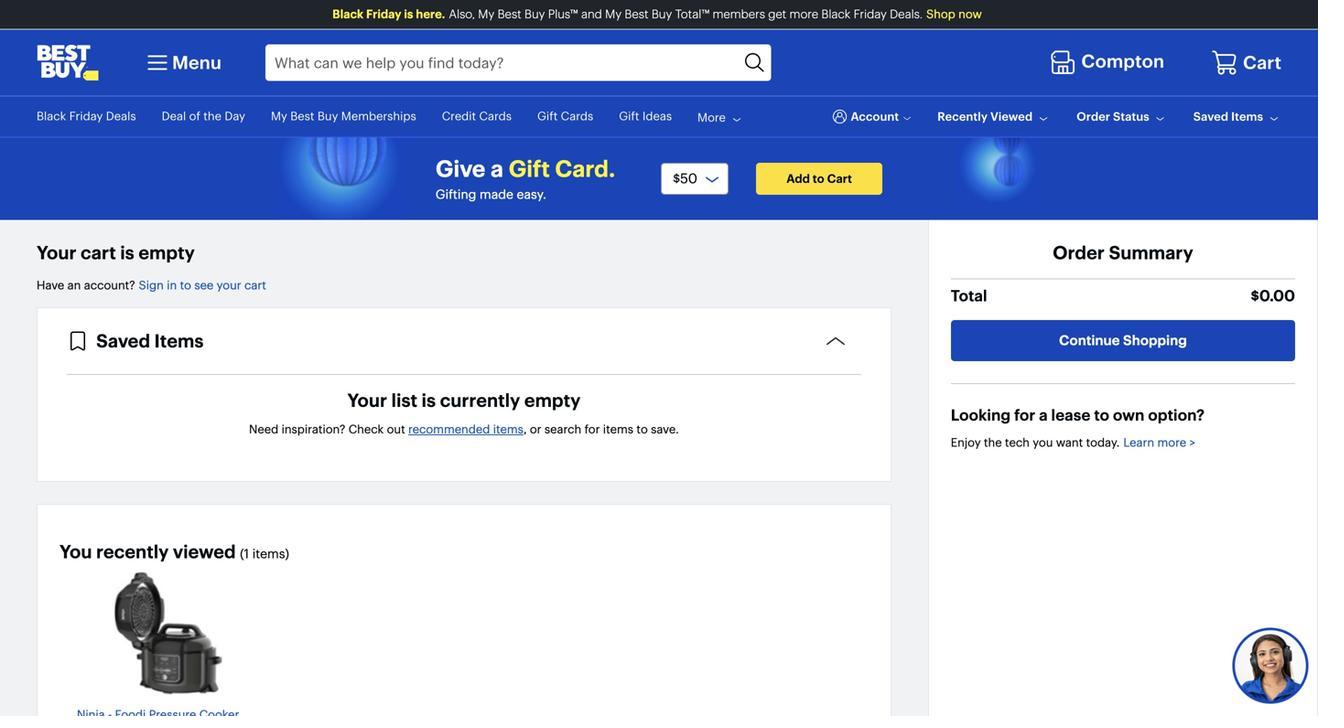 Task type: vqa. For each thing, say whether or not it's contained in the screenshot.
an
yes



Task type: locate. For each thing, give the bounding box(es) containing it.
cards for gift cards
[[561, 109, 594, 124]]

1 vertical spatial cart
[[827, 171, 852, 186]]

1 vertical spatial saved items
[[96, 330, 204, 353]]

is for currently
[[422, 390, 436, 412]]

1 horizontal spatial cart
[[1243, 51, 1282, 74]]

is up the account?
[[120, 242, 134, 264]]

items)
[[252, 546, 289, 562]]

1 horizontal spatial is
[[404, 7, 413, 22]]

my
[[478, 7, 495, 22], [605, 7, 622, 22], [271, 109, 287, 124]]

saved items button down cart link at the top
[[1194, 109, 1282, 125]]

you
[[1033, 436, 1053, 450]]

more
[[698, 110, 726, 125]]

0 horizontal spatial saved
[[96, 330, 150, 353]]

1 items from the left
[[493, 423, 524, 437]]

the
[[204, 109, 222, 124], [984, 436, 1002, 450]]

saved down the account?
[[96, 330, 150, 353]]

plus™
[[548, 7, 578, 22]]

best buy business link
[[430, 123, 529, 138]]

friday left here.
[[366, 7, 401, 22]]

enjoy the tech you want today. learn more >
[[951, 436, 1196, 450]]

0 vertical spatial saved
[[1194, 109, 1229, 124]]

the right "of"
[[204, 109, 222, 124]]

0 vertical spatial cart
[[1243, 51, 1282, 74]]

more right 'get'
[[790, 7, 819, 22]]

cart right cart icon
[[1243, 51, 1282, 74]]

tech
[[1005, 436, 1030, 450]]

saved items down cart icon
[[1194, 109, 1264, 124]]

order
[[1077, 109, 1111, 124], [1053, 242, 1105, 264]]

empty up search
[[524, 390, 581, 412]]

saved items down sign
[[96, 330, 204, 353]]

0 vertical spatial saved items button
[[1194, 109, 1282, 125]]

your up check
[[347, 390, 387, 412]]

and
[[581, 7, 602, 22]]

1 horizontal spatial for
[[1014, 406, 1036, 425]]

saved items inside utility element
[[1194, 109, 1264, 124]]

is for here.
[[404, 7, 413, 22]]

deals
[[106, 109, 136, 124]]

1 horizontal spatial the
[[984, 436, 1002, 450]]

items down in
[[154, 330, 204, 353]]

my inside utility element
[[271, 109, 287, 124]]

best buy help human beacon image
[[1232, 628, 1310, 705]]

deals.
[[890, 7, 923, 22]]

need
[[249, 423, 279, 437]]

summary
[[1109, 242, 1194, 264]]

1 horizontal spatial black
[[333, 7, 364, 22]]

2 horizontal spatial friday
[[854, 7, 887, 22]]

1 horizontal spatial saved items
[[1194, 109, 1264, 124]]

saved items button inside utility element
[[1194, 109, 1282, 125]]

ninja - foodi pressure cooker with tendercrisp & dehydrate - black/gray image
[[114, 573, 222, 697]]

friday left deals.
[[854, 7, 887, 22]]

friday for deals
[[69, 109, 103, 124]]

1 cards from the left
[[479, 109, 512, 124]]

friday left the deals
[[69, 109, 103, 124]]

made
[[480, 187, 514, 202]]

order summary
[[1053, 242, 1194, 264]]

0 horizontal spatial for
[[585, 423, 600, 437]]

black left here.
[[333, 7, 364, 22]]

best buy outlet
[[319, 123, 404, 138]]

2 cards from the left
[[561, 109, 594, 124]]

is right list
[[422, 390, 436, 412]]

your
[[217, 278, 241, 293]]

cart right your
[[244, 278, 266, 293]]

1 vertical spatial is
[[120, 242, 134, 264]]

add to cart button
[[756, 163, 883, 195]]

saved items button up "your list is currently empty"
[[67, 330, 861, 375]]

outlet
[[370, 123, 404, 138]]

2 items from the left
[[603, 423, 634, 437]]

0 horizontal spatial my
[[271, 109, 287, 124]]

black inside utility element
[[37, 109, 66, 124]]

lease
[[1052, 406, 1091, 425]]

deal
[[162, 109, 186, 124]]

1 vertical spatial a
[[1039, 406, 1048, 425]]

for
[[1014, 406, 1036, 425], [585, 423, 600, 437]]

saved
[[1194, 109, 1229, 124], [96, 330, 150, 353]]

my right st. at the left
[[271, 109, 287, 124]]

items inside utility element
[[1231, 109, 1264, 124]]

0 horizontal spatial friday
[[69, 109, 103, 124]]

black right 'get'
[[822, 7, 851, 22]]

0 horizontal spatial your
[[37, 242, 76, 264]]

gift up easy. at the top of page
[[509, 155, 550, 183]]

1 horizontal spatial saved items button
[[1194, 109, 1282, 125]]

a up you
[[1039, 406, 1048, 425]]

0 vertical spatial is
[[404, 7, 413, 22]]

1 vertical spatial the
[[984, 436, 1002, 450]]

2 vertical spatial is
[[422, 390, 436, 412]]

you recently viewed (1 items)
[[60, 541, 289, 563]]

a
[[491, 155, 504, 183], [1039, 406, 1048, 425]]

0 vertical spatial a
[[491, 155, 504, 183]]

order left summary
[[1053, 242, 1105, 264]]

gift inside gift ideas yes, best buy sells that
[[619, 109, 640, 124]]

your up have
[[37, 242, 76, 264]]

recommended items link
[[408, 423, 524, 437]]

your for your list is currently empty
[[347, 390, 387, 412]]

gift left ideas
[[619, 109, 640, 124]]

now
[[959, 7, 982, 22]]

sign
[[139, 278, 164, 293]]

0 vertical spatial empty
[[139, 242, 195, 264]]

0 horizontal spatial saved items
[[96, 330, 204, 353]]

0 horizontal spatial is
[[120, 242, 134, 264]]

out
[[387, 423, 405, 437]]

cart right add
[[827, 171, 852, 186]]

for up tech
[[1014, 406, 1036, 425]]

1 horizontal spatial a
[[1039, 406, 1048, 425]]

buy
[[525, 7, 545, 22], [652, 7, 672, 22], [318, 109, 338, 124], [89, 123, 110, 138], [346, 123, 366, 138], [457, 123, 478, 138]]

0 vertical spatial your
[[37, 242, 76, 264]]

ideas
[[643, 109, 672, 124]]

0 vertical spatial order
[[1077, 109, 1111, 124]]

to left st. at the left
[[234, 123, 246, 138]]

cards
[[479, 109, 512, 124], [561, 109, 594, 124]]

order left status
[[1077, 109, 1111, 124]]

order summary element
[[892, 220, 1318, 717]]

gifting
[[436, 187, 476, 202]]

gift ideas yes, best buy sells that
[[37, 109, 672, 138]]

is for empty
[[120, 242, 134, 264]]

0 horizontal spatial empty
[[139, 242, 195, 264]]

1 vertical spatial more
[[1158, 436, 1187, 450]]

donate to st. jude
[[192, 123, 293, 138]]

empty up in
[[139, 242, 195, 264]]

cart up the account?
[[81, 242, 116, 264]]

0 horizontal spatial more
[[790, 7, 819, 22]]

recently
[[938, 109, 988, 124]]

0 horizontal spatial items
[[154, 330, 204, 353]]

friday
[[366, 7, 401, 22], [854, 7, 887, 22], [69, 109, 103, 124]]

1 horizontal spatial items
[[603, 423, 634, 437]]

more left >
[[1158, 436, 1187, 450]]

saved down cart icon
[[1194, 109, 1229, 124]]

1 horizontal spatial saved
[[1194, 109, 1229, 124]]

in
[[167, 278, 177, 293]]

order inside 'dropdown button'
[[1077, 109, 1111, 124]]

for inside order summary element
[[1014, 406, 1036, 425]]

2 horizontal spatial is
[[422, 390, 436, 412]]

best buy business
[[430, 123, 529, 138]]

0 horizontal spatial the
[[204, 109, 222, 124]]

black friday is here. also, my best buy plus™ and my best buy total™ members get more black friday deals. shop now
[[333, 7, 982, 22]]

gift cards
[[537, 109, 594, 124]]

1 horizontal spatial cards
[[561, 109, 594, 124]]

recently viewed button
[[938, 109, 1051, 125]]

continue shopping link
[[951, 320, 1296, 362]]

more inside order summary element
[[1158, 436, 1187, 450]]

items left or
[[493, 423, 524, 437]]

1 vertical spatial cart
[[244, 278, 266, 293]]

to right add
[[813, 171, 825, 186]]

1 horizontal spatial items
[[1231, 109, 1264, 124]]

0 vertical spatial items
[[1231, 109, 1264, 124]]

also,
[[449, 7, 475, 22]]

gift right "business"
[[537, 109, 558, 124]]

0 horizontal spatial cards
[[479, 109, 512, 124]]

continue shopping
[[1059, 332, 1187, 349]]

for right search
[[585, 423, 600, 437]]

your list is currently empty
[[347, 390, 581, 412]]

items down cart link at the top
[[1231, 109, 1264, 124]]

black for black friday deals
[[37, 109, 66, 124]]

gift for cards
[[537, 109, 558, 124]]

gift cards link
[[537, 109, 594, 124]]

1 horizontal spatial more
[[1158, 436, 1187, 450]]

0 vertical spatial cart
[[81, 242, 116, 264]]

cart link
[[1211, 49, 1282, 77]]

1 vertical spatial order
[[1053, 242, 1105, 264]]

0 horizontal spatial a
[[491, 155, 504, 183]]

cart
[[1243, 51, 1282, 74], [827, 171, 852, 186]]

my right also, at the top of page
[[478, 7, 495, 22]]

1 vertical spatial saved items button
[[67, 330, 861, 375]]

best inside gift ideas yes, best buy sells that
[[62, 123, 86, 138]]

to inside order summary element
[[1094, 406, 1110, 425]]

1 horizontal spatial your
[[347, 390, 387, 412]]

0 vertical spatial the
[[204, 109, 222, 124]]

0 vertical spatial saved items
[[1194, 109, 1264, 124]]

1 horizontal spatial friday
[[366, 7, 401, 22]]

black
[[333, 7, 364, 22], [822, 7, 851, 22], [37, 109, 66, 124]]

2 horizontal spatial black
[[822, 7, 851, 22]]

items left the save.
[[603, 423, 634, 437]]

shop
[[927, 7, 956, 22]]

saved inside utility element
[[1194, 109, 1229, 124]]

1 vertical spatial your
[[347, 390, 387, 412]]

to left own
[[1094, 406, 1110, 425]]

0 horizontal spatial cart
[[827, 171, 852, 186]]

a up made
[[491, 155, 504, 183]]

items
[[1231, 109, 1264, 124], [154, 330, 204, 353]]

or
[[530, 423, 542, 437]]

0 vertical spatial more
[[790, 7, 819, 22]]

order status button
[[1077, 109, 1168, 125]]

0 horizontal spatial black
[[37, 109, 66, 124]]

is left here.
[[404, 7, 413, 22]]

the left tech
[[984, 436, 1002, 450]]

1 horizontal spatial empty
[[524, 390, 581, 412]]

my right and
[[605, 7, 622, 22]]

gift inside give a gift card. gifting made easy.
[[509, 155, 550, 183]]

give
[[436, 155, 486, 183]]

account?
[[84, 278, 135, 293]]

to left the save.
[[637, 423, 648, 437]]

shopping
[[1123, 332, 1187, 349]]

0 horizontal spatial items
[[493, 423, 524, 437]]

list
[[391, 390, 418, 412]]

utility element
[[0, 97, 1318, 138]]

black down bestbuy.com image
[[37, 109, 66, 124]]

friday inside utility element
[[69, 109, 103, 124]]



Task type: describe. For each thing, give the bounding box(es) containing it.
see
[[194, 278, 214, 293]]

cart icon image
[[1211, 49, 1239, 77]]

looking
[[951, 406, 1011, 425]]

buy inside gift ideas yes, best buy sells that
[[89, 123, 110, 138]]

inspiration?
[[282, 423, 345, 437]]

>
[[1190, 436, 1196, 450]]

save.
[[651, 423, 679, 437]]

recently viewed
[[938, 109, 1033, 124]]

you
[[60, 541, 92, 563]]

have an account? sign in to see your cart
[[37, 278, 266, 293]]

yes,
[[37, 123, 59, 138]]

total
[[951, 287, 988, 306]]

1 vertical spatial saved
[[96, 330, 150, 353]]

0 horizontal spatial saved items button
[[67, 330, 861, 375]]

bestbuy.com image
[[37, 44, 99, 81]]

order for order status
[[1077, 109, 1111, 124]]

1 horizontal spatial cart
[[244, 278, 266, 293]]

black friday deals link
[[37, 109, 136, 124]]

cart inside cart link
[[1243, 51, 1282, 74]]

recently
[[96, 541, 169, 563]]

the inside order summary element
[[984, 436, 1002, 450]]

cart inside add to cart button
[[827, 171, 852, 186]]

cards for credit cards
[[479, 109, 512, 124]]

continue
[[1059, 332, 1120, 349]]

easy.
[[517, 187, 547, 202]]

give a gift card. gifting made easy.
[[436, 155, 615, 202]]

$0.00
[[1251, 287, 1296, 306]]

the inside utility element
[[204, 109, 222, 124]]

total™
[[675, 7, 710, 22]]

my best buy memberships link
[[271, 109, 416, 124]]

donate
[[192, 123, 231, 138]]

menu button
[[143, 48, 222, 77]]

1 vertical spatial items
[[154, 330, 204, 353]]

2 horizontal spatial my
[[605, 7, 622, 22]]

recommended
[[408, 423, 490, 437]]

of
[[189, 109, 200, 124]]

add
[[787, 171, 810, 186]]

viewed
[[991, 109, 1033, 124]]

sells
[[113, 123, 139, 138]]

check
[[349, 423, 384, 437]]

add to cart
[[787, 171, 852, 186]]

shop now link
[[923, 7, 986, 22]]

account
[[851, 109, 899, 124]]

gift for ideas
[[619, 109, 640, 124]]

members
[[713, 7, 765, 22]]

1 horizontal spatial my
[[478, 7, 495, 22]]

st.
[[249, 123, 264, 138]]

order for order summary
[[1053, 242, 1105, 264]]

here.
[[416, 7, 445, 22]]

gift ideas link
[[619, 109, 672, 124]]

your for your cart is empty
[[37, 242, 76, 264]]

a inside give a gift card. gifting made easy.
[[491, 155, 504, 183]]

1 vertical spatial empty
[[524, 390, 581, 412]]

search
[[545, 423, 582, 437]]

own
[[1113, 406, 1145, 425]]

want
[[1056, 436, 1083, 450]]

viewed
[[173, 541, 236, 563]]

black for black friday is here. also, my best buy plus™ and my best buy total™ members get more black friday deals. shop now
[[333, 7, 364, 22]]

compton button
[[1050, 46, 1169, 80]]

day
[[225, 109, 245, 124]]

jude
[[267, 123, 293, 138]]

0 horizontal spatial cart
[[81, 242, 116, 264]]

more button
[[698, 110, 744, 126]]

credit cards link
[[442, 109, 512, 124]]

compton
[[1082, 50, 1165, 72]]

deal of the day
[[162, 109, 245, 124]]

to inside button
[[813, 171, 825, 186]]

my best buy memberships
[[271, 109, 416, 124]]

today.
[[1086, 436, 1120, 450]]

to inside utility element
[[234, 123, 246, 138]]

donate to st. jude link
[[192, 123, 293, 138]]

option?
[[1148, 406, 1205, 425]]

memberships
[[341, 109, 416, 124]]

card.
[[555, 155, 615, 183]]

looking for a lease to own option?
[[951, 406, 1205, 425]]

order status
[[1077, 109, 1150, 124]]

account button
[[833, 108, 912, 126]]

learn
[[1124, 436, 1155, 450]]

friday for is
[[366, 7, 401, 22]]

(1
[[240, 546, 249, 562]]

business
[[481, 123, 529, 138]]

best buy outlet link
[[319, 123, 404, 138]]

get
[[768, 7, 787, 22]]

Type to search. Navigate forward to hear suggestions text field
[[266, 44, 739, 81]]

that
[[142, 123, 166, 138]]

status
[[1113, 109, 1150, 124]]

to right in
[[180, 278, 191, 293]]

credit
[[442, 109, 476, 124]]

sign in to see your cart link
[[139, 278, 266, 293]]

need inspiration? check out recommended items , or search for items to save.
[[249, 423, 679, 437]]

an
[[67, 278, 81, 293]]

black friday deals
[[37, 109, 136, 124]]

currently
[[440, 390, 520, 412]]

have
[[37, 278, 64, 293]]



